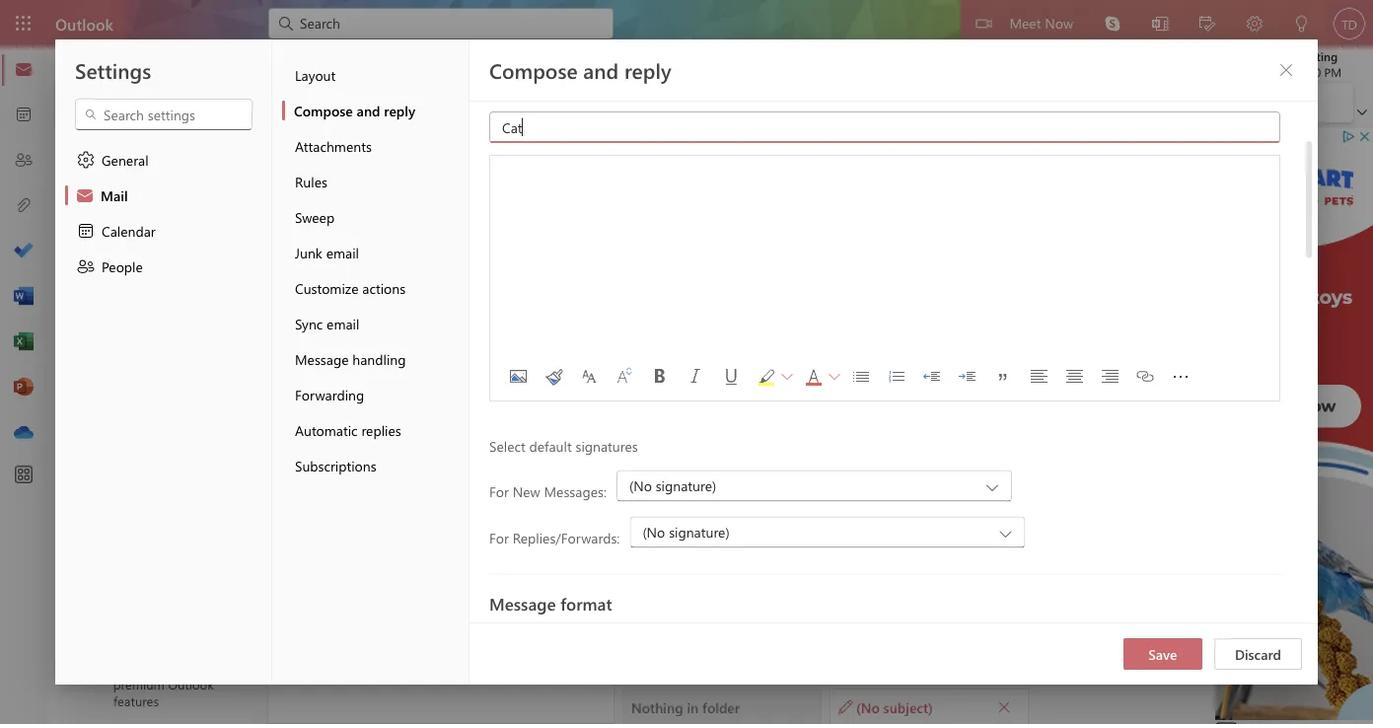 Task type: describe. For each thing, give the bounding box(es) containing it.
t mobile image
[[278, 302, 309, 333]]

favorites
[[119, 140, 183, 161]]

attachments button
[[282, 128, 469, 164]]

 inside compose and reply tab panel
[[1279, 62, 1294, 78]]

attachments
[[295, 137, 372, 155]]

settings tab list
[[55, 39, 272, 685]]

to do image
[[14, 242, 34, 261]]

calendar image
[[14, 106, 34, 125]]


[[75, 185, 95, 205]]

 
[[1048, 152, 1079, 168]]

12:00
[[1293, 64, 1321, 79]]

junk email button
[[282, 235, 469, 270]]

for for for replies/forwards:
[[489, 528, 509, 546]]

tab list containing home
[[98, 47, 678, 78]]

points
[[716, 355, 759, 374]]

word image
[[14, 287, 34, 307]]

help
[[240, 53, 269, 72]]

 for 'font color' icon
[[829, 371, 841, 383]]

compose inside tab panel
[[489, 56, 578, 84]]

here.
[[482, 596, 512, 614]]

select default signatures
[[489, 437, 638, 455]]

favorites tree item
[[72, 132, 231, 172]]

document containing settings
[[0, 0, 1373, 724]]

reply inside tab panel
[[624, 56, 671, 84]]

compose inside 'button'
[[294, 101, 353, 119]]

mike@example.com image
[[288, 155, 335, 202]]

compose and reply inside compose and reply 'button'
[[294, 101, 415, 119]]

Edit signature name text field
[[500, 117, 1270, 137]]


[[117, 260, 137, 280]]

message button
[[285, 47, 368, 78]]

settings
[[75, 56, 151, 84]]

compose and reply heading
[[489, 56, 671, 84]]

onedrive image
[[14, 423, 34, 443]]

draw button
[[537, 47, 598, 78]]


[[76, 150, 96, 170]]

(no
[[856, 698, 880, 716]]

junk
[[295, 243, 322, 261]]

quote image
[[988, 361, 1019, 393]]

automatic replies button
[[282, 412, 469, 448]]

left-rail-appbar navigation
[[4, 47, 43, 456]]

empty
[[409, 596, 448, 614]]


[[377, 93, 396, 112]]

customize
[[295, 279, 359, 297]]

font image
[[573, 361, 605, 393]]

Signature text field
[[490, 156, 1280, 353]]

font size image
[[609, 361, 640, 393]]

calendar
[[102, 221, 156, 240]]

application containing settings
[[0, 0, 1373, 724]]


[[1048, 152, 1064, 168]]


[[839, 700, 852, 714]]


[[68, 55, 88, 75]]

messages:
[[544, 482, 607, 500]]

 inside  
[[1067, 156, 1079, 168]]

mobile
[[332, 298, 375, 317]]

looks
[[370, 596, 405, 614]]

in for nothing in folder looks empty over here.
[[442, 570, 454, 588]]

bullet points button
[[674, 355, 759, 394]]

align left image
[[1023, 361, 1055, 393]]

nothing in folder looks empty over here.
[[370, 570, 512, 614]]

Search settings search field
[[98, 105, 232, 124]]

formatting options. list box
[[500, 353, 1270, 401]]

apple
[[360, 318, 396, 336]]

12
[[445, 318, 460, 336]]

t-mobile
[[320, 298, 375, 317]]

payments)
[[666, 318, 729, 336]]

 inside reading pane 'main content'
[[997, 700, 1011, 714]]

 tree item
[[72, 251, 231, 290]]

drafts
[[145, 261, 182, 279]]

 button
[[58, 48, 98, 82]]

align center image
[[1059, 361, 1090, 393]]

 button for 'font color' icon
[[828, 361, 842, 393]]

help button
[[226, 47, 284, 78]]

 inside include "group"
[[470, 93, 489, 112]]

people image
[[14, 151, 34, 171]]

pm
[[1324, 64, 1342, 79]]

 button
[[1090, 144, 1130, 176]]

for for for new messages:
[[489, 482, 509, 500]]

 (no subject)
[[839, 698, 933, 716]]

actions
[[362, 279, 406, 297]]

and inside 'button'
[[357, 101, 380, 119]]

view
[[484, 206, 514, 224]]

powerpoint image
[[14, 378, 34, 398]]

signatures
[[576, 437, 638, 455]]

monthly
[[612, 318, 662, 336]]

blue
[[473, 318, 500, 336]]

settings heading
[[75, 56, 151, 84]]

format text
[[450, 53, 520, 72]]

bullet
[[674, 355, 713, 374]]

email for sync email
[[327, 314, 360, 332]]

underline (⌘+u) image
[[715, 361, 747, 393]]


[[117, 221, 137, 241]]

mike@example.com button
[[347, 155, 501, 181]]

sync email button
[[282, 306, 469, 341]]

tree inside application
[[72, 408, 231, 724]]

message list section
[[268, 131, 729, 723]]

 button for highlight icon
[[780, 361, 794, 393]]

Message body, press Alt+F10 to exit text field
[[634, 301, 1179, 575]]

insert pictures inline image
[[502, 361, 534, 393]]

customize actions button
[[282, 270, 469, 306]]

for new messages:
[[489, 482, 607, 500]]

now
[[1045, 13, 1073, 32]]

format painter image
[[538, 361, 569, 393]]

message handling
[[295, 350, 406, 368]]

format
[[450, 53, 494, 72]]

general
[[102, 150, 149, 169]]

new
[[513, 482, 540, 500]]

compose and reply button
[[282, 93, 469, 128]]



Task type: locate. For each thing, give the bounding box(es) containing it.
0 horizontal spatial and
[[357, 101, 380, 119]]

1 - from the left
[[464, 318, 470, 336]]

excel image
[[14, 332, 34, 352]]

meet now
[[1010, 13, 1073, 32]]

 inside settings tab list
[[76, 221, 96, 241]]

2  button from the left
[[828, 361, 842, 393]]

m button
[[288, 155, 335, 202]]

subject)
[[884, 698, 933, 716]]

 for  meeting 12:00 pm
[[1269, 58, 1285, 74]]

sent
[[145, 222, 172, 240]]

outlook banner
[[0, 0, 1373, 47]]

layout
[[295, 66, 336, 84]]

 button right subject)
[[991, 693, 1018, 721]]

0 horizontal spatial 
[[997, 700, 1011, 714]]

1 horizontal spatial reply
[[624, 56, 671, 84]]

0 vertical spatial message
[[299, 53, 353, 72]]

1 horizontal spatial compose
[[489, 56, 578, 84]]

0 horizontal spatial mike@example.com
[[145, 301, 272, 319]]

0 horizontal spatial compose
[[294, 101, 353, 119]]

 up  in the left top of the page
[[76, 221, 96, 241]]

1  button from the left
[[780, 361, 794, 393]]

1 horizontal spatial 
[[1269, 58, 1285, 74]]

 inside button
[[92, 143, 108, 158]]

1 vertical spatial compose and reply
[[294, 101, 415, 119]]

1 vertical spatial message
[[295, 350, 349, 368]]

1 for from the top
[[489, 482, 509, 500]]


[[976, 16, 992, 32]]

dialog containing settings
[[0, 0, 1373, 724]]

iphone
[[399, 318, 442, 336]]

1 horizontal spatial nothing
[[631, 698, 683, 716]]

message down '$0.00'
[[295, 350, 349, 368]]

 for  calendar
[[76, 221, 96, 241]]

message for message handling
[[295, 350, 349, 368]]

1 vertical spatial mike@example.com
[[145, 301, 272, 319]]

 left 12:00
[[1269, 58, 1285, 74]]

0 vertical spatial outlook
[[55, 13, 113, 34]]

message inside compose and reply tab panel
[[489, 592, 556, 615]]

folder for nothing in folder looks empty over here.
[[458, 570, 495, 588]]

t
[[290, 308, 297, 327]]

reading pane main content
[[615, 123, 1211, 724]]

2 for from the top
[[489, 528, 509, 546]]

folder for nothing in folder
[[703, 698, 740, 716]]

over
[[452, 596, 478, 614]]

24
[[593, 318, 608, 336]]

nothing for nothing in folder looks empty over here.
[[387, 570, 439, 588]]

features
[[113, 692, 159, 709]]

message up include "group"
[[299, 53, 353, 72]]

 button left 'font color' icon
[[780, 361, 794, 393]]

2 vertical spatial message
[[489, 592, 556, 615]]

1 horizontal spatial 
[[1067, 156, 1079, 168]]

button
[[674, 374, 719, 394]]

format
[[561, 592, 612, 615]]

reply inside 'button'
[[384, 101, 415, 119]]


[[1102, 152, 1118, 168]]

in inside button
[[687, 698, 699, 716]]

0 horizontal spatial reply
[[384, 101, 415, 119]]

nothing inside nothing in folder looks empty over here.
[[387, 570, 439, 588]]

forwarding button
[[282, 377, 469, 412]]

rules
[[295, 172, 327, 190]]

1 horizontal spatial  button
[[828, 361, 842, 393]]

 calendar
[[76, 221, 156, 241]]

application
[[0, 0, 1373, 724]]

compose and reply tab panel
[[470, 0, 1318, 724]]

0 vertical spatial compose and reply
[[489, 56, 671, 84]]

 left bullets (⌘+.) 'icon'
[[829, 371, 841, 383]]

outlook right premium
[[168, 676, 214, 693]]

automatic
[[295, 421, 358, 439]]

 button left the "pm"
[[1271, 54, 1302, 86]]

compose and reply
[[489, 56, 671, 84], [294, 101, 415, 119]]

message for message format
[[489, 592, 556, 615]]

insert link (⌘+k) image
[[1130, 361, 1161, 393]]

mike@example.com tree item
[[72, 290, 272, 330]]

draw
[[552, 53, 583, 72]]

 meeting 12:00 pm
[[1269, 48, 1342, 79]]

0 horizontal spatial 
[[76, 221, 96, 241]]

0 vertical spatial compose
[[489, 56, 578, 84]]

and down layout button
[[357, 101, 380, 119]]

(with
[[556, 318, 589, 336]]

1 vertical spatial  button
[[991, 693, 1018, 721]]

1 vertical spatial outlook
[[168, 676, 214, 693]]

reply down layout button
[[384, 101, 415, 119]]

0 horizontal spatial  button
[[991, 693, 1018, 721]]

0 horizontal spatial nothing
[[387, 570, 439, 588]]

1 vertical spatial reply
[[384, 101, 415, 119]]

1 vertical spatial compose
[[294, 101, 353, 119]]

numbering (⌘+/) image
[[881, 361, 913, 393]]

0 vertical spatial and
[[583, 56, 619, 84]]

 sent items
[[117, 221, 209, 241]]

0 horizontal spatial -
[[464, 318, 470, 336]]

nothing in folder button
[[623, 689, 822, 724]]

nothing inside button
[[631, 698, 683, 716]]

2 - from the left
[[503, 318, 509, 336]]

people
[[102, 257, 143, 275]]

email for junk email
[[326, 243, 359, 261]]

 left 'font color' icon
[[781, 371, 793, 383]]

outlook up 
[[55, 13, 113, 34]]

include group
[[60, 83, 625, 122]]

and right draw
[[583, 56, 619, 84]]

0 vertical spatial  button
[[1271, 54, 1302, 86]]

dialog
[[0, 0, 1373, 724]]

mike@example.com down the pictures
[[347, 155, 501, 178]]

files image
[[14, 196, 34, 216]]

font color image
[[798, 362, 830, 393]]

results
[[320, 254, 370, 275]]

0 vertical spatial email
[[326, 243, 359, 261]]

test
[[634, 486, 670, 506]]

1 vertical spatial email
[[327, 314, 360, 332]]

0 vertical spatial for
[[489, 482, 509, 500]]

0 horizontal spatial 
[[92, 143, 108, 158]]


[[92, 143, 108, 158], [1067, 156, 1079, 168]]

pictures
[[400, 93, 448, 111]]

replies/forwards:
[[513, 528, 620, 546]]

1 horizontal spatial -
[[503, 318, 509, 336]]

profile
[[517, 206, 556, 224]]

1 horizontal spatial and
[[583, 56, 619, 84]]

 down 
[[92, 143, 108, 158]]

email
[[326, 243, 359, 261], [327, 314, 360, 332]]

nothing for nothing in folder
[[631, 698, 683, 716]]

replies
[[361, 421, 401, 439]]

0 vertical spatial 
[[1279, 62, 1294, 78]]

subscriptions
[[295, 456, 377, 475]]

m
[[304, 168, 319, 189]]

premium
[[113, 676, 164, 693]]

italic (⌘+i) image
[[680, 361, 711, 393]]

save button
[[1124, 638, 1202, 670]]

increase indent image
[[952, 361, 984, 393]]

more apps image
[[14, 466, 34, 485]]

 left emoji
[[470, 93, 489, 112]]

default
[[529, 437, 572, 455]]

1 horizontal spatial 
[[1279, 62, 1294, 78]]

0 horizontal spatial  button
[[780, 361, 794, 393]]

1 vertical spatial for
[[489, 528, 509, 546]]

compose down layout
[[294, 101, 353, 119]]

1 horizontal spatial folder
[[703, 698, 740, 716]]

document
[[0, 0, 1373, 724]]

 left the "pm"
[[1279, 62, 1294, 78]]

- right 12
[[464, 318, 470, 336]]

mail
[[101, 186, 128, 204]]

 tree item
[[72, 211, 231, 251]]

align right image
[[1094, 361, 1126, 393]]

tree
[[72, 408, 231, 724]]

 for highlight icon
[[781, 371, 793, 383]]

 right subject)
[[997, 700, 1011, 714]]

folder
[[458, 570, 495, 588], [703, 698, 740, 716]]

folder inside button
[[703, 698, 740, 716]]

1 vertical spatial and
[[357, 101, 380, 119]]

automatic replies
[[295, 421, 401, 439]]

in for nothing in folder
[[687, 698, 699, 716]]

in inside nothing in folder looks empty over here.
[[442, 570, 454, 588]]

1 vertical spatial in
[[687, 698, 699, 716]]

0 vertical spatial 
[[1269, 58, 1285, 74]]

for
[[489, 482, 509, 500], [489, 528, 509, 546]]

1 horizontal spatial compose and reply
[[489, 56, 671, 84]]

and inside tab panel
[[583, 56, 619, 84]]

0 horizontal spatial in
[[442, 570, 454, 588]]


[[117, 182, 137, 201]]

 button
[[1139, 144, 1179, 176]]

tab list
[[98, 47, 678, 78]]

for replies/forwards:
[[489, 528, 620, 546]]

nothing in folder
[[631, 698, 740, 716]]

0 horizontal spatial outlook
[[55, 13, 113, 34]]

0 vertical spatial nothing
[[387, 570, 439, 588]]

folder inside nothing in folder looks empty over here.
[[458, 570, 495, 588]]

1 horizontal spatial outlook
[[168, 676, 214, 693]]

in
[[442, 570, 454, 588], [687, 698, 699, 716]]

meet
[[1010, 13, 1041, 32]]

1 horizontal spatial in
[[687, 698, 699, 716]]

decrease indent image
[[917, 361, 948, 393]]

junk email
[[295, 243, 359, 261]]

layout button
[[282, 57, 469, 93]]

meeting
[[1293, 48, 1338, 64]]

- right blue
[[503, 318, 509, 336]]

1 horizontal spatial 
[[781, 371, 793, 383]]

0 vertical spatial in
[[442, 570, 454, 588]]

message inside tab list
[[299, 53, 353, 72]]

rules button
[[282, 164, 469, 199]]

outlook link
[[55, 0, 113, 47]]

reply down outlook banner
[[624, 56, 671, 84]]

bold (⌘+b) image
[[644, 361, 676, 393]]

0 vertical spatial mike@example.com
[[347, 155, 501, 178]]

1 horizontal spatial  button
[[1271, 54, 1302, 86]]

customize actions
[[295, 279, 406, 297]]

0 horizontal spatial folder
[[458, 570, 495, 588]]

message format
[[489, 592, 612, 615]]

1 vertical spatial 
[[76, 221, 96, 241]]

premium outlook features button
[[72, 631, 267, 724]]

more formatting options image
[[1165, 361, 1197, 393]]

2 horizontal spatial 
[[829, 371, 841, 383]]

 right 
[[1067, 156, 1079, 168]]

message right over
[[489, 592, 556, 615]]

options button
[[599, 47, 677, 78]]

save
[[1149, 645, 1178, 663]]

mike@example.com inside message list section
[[347, 155, 501, 178]]

for left the replies/forwards:
[[489, 528, 509, 546]]

handling
[[352, 350, 406, 368]]

 button left bullets (⌘+.) 'icon'
[[828, 361, 842, 393]]

sweep button
[[282, 199, 469, 235]]

highlight image
[[751, 362, 782, 393]]

favorites tree
[[72, 124, 272, 369]]

bullets (⌘+.) image
[[845, 361, 877, 393]]

sweep
[[295, 208, 335, 226]]

 emoji
[[470, 93, 527, 112]]

mike@example.com inside tree item
[[145, 301, 272, 319]]

0 horizontal spatial 
[[470, 93, 489, 112]]

home
[[113, 53, 150, 72]]

1 vertical spatial folder
[[703, 698, 740, 716]]

1 vertical spatial 
[[997, 700, 1011, 714]]


[[76, 257, 96, 276]]

message for message
[[299, 53, 353, 72]]

items
[[176, 222, 209, 240]]

compose and reply inside compose and reply tab panel
[[489, 56, 671, 84]]

mail image
[[14, 60, 34, 80]]

 inside  meeting 12:00 pm
[[1269, 58, 1285, 74]]

1 vertical spatial nothing
[[631, 698, 683, 716]]

nothing
[[387, 570, 439, 588], [631, 698, 683, 716]]

compose up emoji
[[489, 56, 578, 84]]

home button
[[98, 47, 165, 78]]

outlook inside premium outlook features
[[168, 676, 214, 693]]

 view profile
[[461, 206, 556, 224]]

1 horizontal spatial mike@example.com
[[347, 155, 501, 178]]

 drafts
[[117, 260, 182, 280]]

0 vertical spatial folder
[[458, 570, 495, 588]]

0 horizontal spatial compose and reply
[[294, 101, 415, 119]]

mike@example.com down drafts
[[145, 301, 272, 319]]

reply
[[624, 56, 671, 84], [384, 101, 415, 119]]

outlook inside banner
[[55, 13, 113, 34]]

0 vertical spatial reply
[[624, 56, 671, 84]]

for left new
[[489, 482, 509, 500]]


[[1151, 152, 1167, 168]]



Task type: vqa. For each thing, say whether or not it's contained in the screenshot.
""
no



